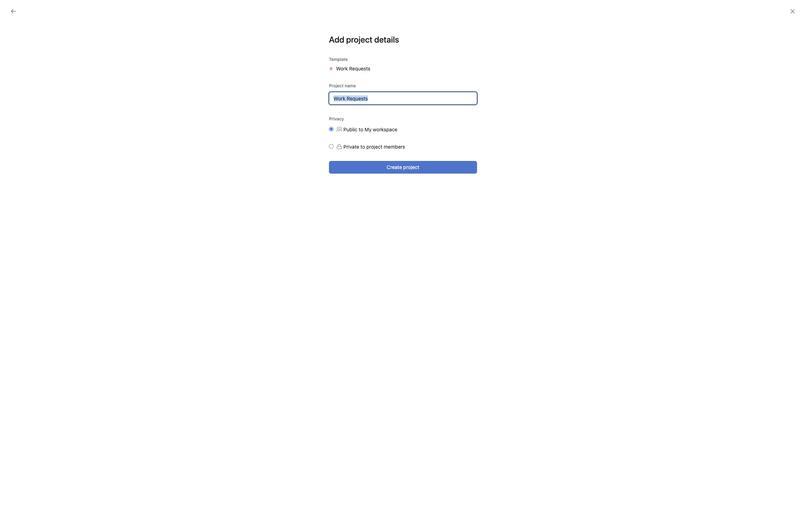Task type: locate. For each thing, give the bounding box(es) containing it.
project right add
[[346, 35, 373, 44]]

public
[[344, 127, 358, 133]]

1 vertical spatial project
[[367, 144, 383, 150]]

add project details
[[329, 35, 399, 44]]

work requests
[[336, 66, 370, 72]]

1 vertical spatial to
[[361, 144, 365, 150]]

name
[[345, 83, 356, 89]]

0 vertical spatial project
[[346, 35, 373, 44]]

project right the create
[[403, 164, 419, 170]]

nov 2
[[339, 118, 354, 125]]

create project button
[[329, 161, 477, 174]]

project
[[346, 35, 373, 44], [367, 144, 383, 150], [403, 164, 419, 170]]

maria williams link
[[311, 146, 345, 152]]

workspace
[[373, 127, 398, 133]]

private to project members
[[344, 144, 405, 150]]

on
[[325, 89, 334, 97]]

project down public to my workspace
[[367, 144, 383, 150]]

project for create
[[403, 164, 419, 170]]

Project name text field
[[329, 92, 477, 105]]

close image
[[790, 8, 796, 14]]

2 vertical spatial project
[[403, 164, 419, 170]]

project inside button
[[403, 164, 419, 170]]

work
[[336, 66, 348, 72]]

create
[[387, 164, 402, 170]]

details
[[374, 35, 399, 44]]

members
[[384, 144, 405, 150]]

to left "my"
[[359, 127, 363, 133]]

to right private
[[361, 144, 365, 150]]

list box
[[320, 3, 489, 14]]

to for project
[[361, 144, 365, 150]]

on track .
[[325, 89, 354, 97]]

go back image
[[11, 8, 16, 14]]

project name
[[329, 83, 356, 89]]

my
[[365, 127, 372, 133]]

to
[[359, 127, 363, 133], [361, 144, 365, 150]]

update
[[475, 91, 492, 97]]

Goal name text field
[[283, 54, 609, 79]]

0 vertical spatial to
[[359, 127, 363, 133]]



Task type: vqa. For each thing, say whether or not it's contained in the screenshot.
'Go back' icon
yes



Task type: describe. For each thing, give the bounding box(es) containing it.
requests
[[349, 66, 370, 72]]

Public to My workspace radio
[[329, 127, 334, 132]]

Private to project members radio
[[329, 144, 334, 149]]

status
[[297, 118, 314, 125]]

hide sidebar image
[[9, 6, 15, 11]]

williams
[[325, 146, 345, 152]]

track
[[335, 89, 352, 97]]

public to my workspace
[[344, 127, 398, 133]]

update
[[315, 118, 334, 125]]

project
[[329, 83, 344, 89]]

privacy
[[329, 116, 344, 122]]

status update - nov 2
[[297, 118, 354, 125]]

create project
[[387, 164, 419, 170]]

to for my
[[359, 127, 363, 133]]

private
[[344, 144, 359, 150]]

.
[[352, 89, 354, 97]]

template
[[329, 57, 348, 62]]

add
[[329, 35, 344, 44]]

maria
[[311, 146, 324, 152]]

update button
[[471, 88, 497, 101]]

-
[[335, 118, 338, 125]]

latest status update element
[[288, 109, 497, 168]]

maria williams
[[311, 146, 345, 152]]

project for add
[[346, 35, 373, 44]]



